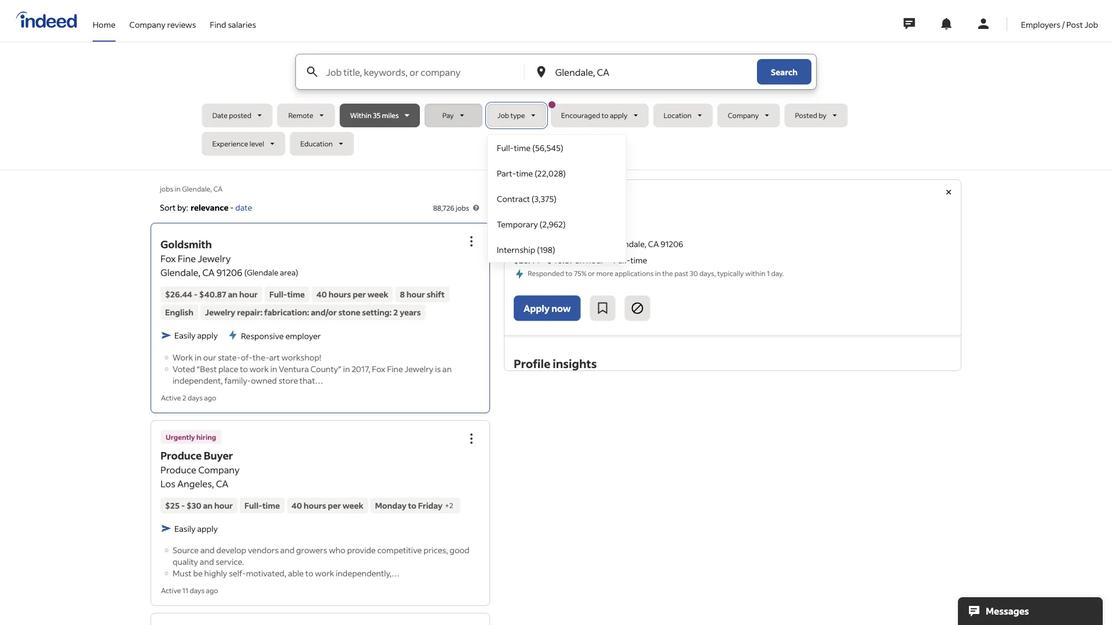 Task type: vqa. For each thing, say whether or not it's contained in the screenshot.
'Teaching' button
no



Task type: locate. For each thing, give the bounding box(es) containing it.
week left monday
[[343, 501, 363, 511]]

an right 'is'
[[442, 364, 452, 374]]

2 vertical spatial fox
[[372, 364, 385, 374]]

1 vertical spatial active
[[161, 586, 181, 595]]

pay button
[[424, 104, 482, 127]]

store
[[279, 375, 298, 386]]

easily up work
[[174, 330, 196, 341]]

ago down highly
[[206, 586, 218, 595]]

1 vertical spatial easily
[[174, 524, 196, 534]]

part-time (22,028)
[[497, 168, 566, 178]]

8
[[400, 289, 405, 300]]

jobs up sort
[[160, 184, 173, 193]]

2 active from the top
[[161, 586, 181, 595]]

fox fine jewelry link
[[514, 221, 586, 234]]

by:
[[177, 202, 188, 213]]

full- up "vendors"
[[244, 501, 262, 511]]

1 horizontal spatial 2
[[393, 307, 398, 318]]

to for responded
[[566, 269, 572, 278]]

week for los angeles, ca
[[343, 501, 363, 511]]

to
[[602, 111, 609, 120], [566, 269, 572, 278], [240, 364, 248, 374], [408, 501, 416, 511], [305, 568, 313, 579]]

produce buyer
[[160, 449, 233, 462]]

2 vertical spatial fine
[[387, 364, 403, 374]]

0 vertical spatial days
[[188, 393, 203, 402]]

produce down urgently
[[160, 449, 202, 462]]

88,726 jobs
[[433, 203, 469, 212]]

company button
[[717, 104, 780, 127]]

40 hours per week up stone
[[316, 289, 388, 300]]

$26.44 for $26.44 - $40.87 an hour
[[165, 289, 192, 300]]

time up contract (3,375)
[[516, 168, 533, 178]]

1 produce from the top
[[160, 449, 202, 462]]

full-time up "vendors"
[[244, 501, 280, 511]]

hour right 8
[[406, 289, 425, 300]]

0 vertical spatial 40 hours per week
[[316, 289, 388, 300]]

job inside popup button
[[497, 111, 509, 120]]

0 vertical spatial 2
[[393, 307, 398, 318]]

+
[[445, 501, 449, 510]]

1 horizontal spatial fine
[[387, 364, 403, 374]]

40 up growers
[[292, 501, 302, 511]]

help icon image
[[471, 203, 481, 213]]

0 horizontal spatial 91206
[[217, 267, 242, 279]]

- right the $25 at left bottom
[[181, 501, 185, 511]]

voted
[[173, 364, 195, 374]]

ca right angeles,
[[216, 478, 228, 490]]

ca up $26.44 - $40.87 an hour
[[202, 267, 215, 279]]

0 horizontal spatial goldsmith
[[160, 238, 212, 251]]

by
[[819, 111, 827, 120]]

is
[[435, 364, 441, 374]]

2
[[393, 307, 398, 318], [182, 393, 186, 402], [449, 501, 453, 510]]

internship (198)
[[497, 244, 555, 255]]

los
[[160, 478, 175, 490]]

job actions menu is collapsed image for fox fine jewelry
[[465, 234, 478, 248]]

fox down goldsmith button
[[160, 253, 176, 265]]

goldsmith for goldsmith
[[514, 202, 566, 216]]

buyer
[[204, 449, 233, 462]]

per for los angeles, ca
[[328, 501, 341, 511]]

1 vertical spatial company
[[728, 111, 759, 120]]

job type button
[[487, 104, 546, 127]]

day.
[[771, 269, 784, 278]]

more
[[596, 269, 613, 278]]

work
[[249, 364, 269, 374], [315, 568, 334, 579]]

fine down goldsmith button
[[178, 253, 196, 265]]

1 vertical spatial 2
[[182, 393, 186, 402]]

0 vertical spatial jobs
[[160, 184, 173, 193]]

0 horizontal spatial jobs
[[160, 184, 173, 193]]

0 vertical spatial fine
[[529, 222, 545, 233]]

days right 11 at the left bottom of page
[[190, 586, 205, 595]]

2 vertical spatial company
[[198, 464, 240, 476]]

1 horizontal spatial week
[[367, 289, 388, 300]]

to right able
[[305, 568, 313, 579]]

apply down the $25 - $30 an hour
[[197, 524, 218, 534]]

company inside popup button
[[728, 111, 759, 120]]

within
[[350, 111, 372, 120]]

produce for produce buyer
[[160, 449, 202, 462]]

0 horizontal spatial 40
[[292, 501, 302, 511]]

location button
[[653, 104, 713, 127]]

easily apply down $30
[[174, 524, 218, 534]]

0 vertical spatial company
[[129, 19, 166, 30]]

source
[[173, 545, 199, 555]]

1 vertical spatial hours
[[304, 501, 326, 511]]

an up repair:
[[228, 289, 238, 300]]

glendale, for goldsmith
[[160, 267, 200, 279]]

goldsmith down by:
[[160, 238, 212, 251]]

produce up the los
[[160, 464, 196, 476]]

2 produce from the top
[[160, 464, 196, 476]]

to left the friday
[[408, 501, 416, 511]]

ago down independent,
[[204, 393, 216, 402]]

and right "vendors"
[[280, 545, 295, 555]]

per up stone
[[353, 289, 366, 300]]

0 vertical spatial easily apply
[[174, 330, 218, 341]]

glendale, up applications
[[611, 239, 646, 249]]

1 horizontal spatial jobs
[[456, 203, 469, 212]]

1 vertical spatial per
[[328, 501, 341, 511]]

active
[[161, 393, 181, 402], [161, 586, 181, 595]]

an for $26.44 - $40.87 an hour
[[228, 289, 238, 300]]

able
[[288, 568, 304, 579]]

1 horizontal spatial 40
[[316, 289, 327, 300]]

fox up 303
[[514, 222, 527, 233]]

1 vertical spatial ago
[[206, 586, 218, 595]]

to for encouraged
[[602, 111, 609, 120]]

None search field
[[202, 54, 910, 263]]

40 for glendale, ca 91206
[[316, 289, 327, 300]]

find
[[210, 19, 226, 30]]

full- up part-
[[497, 142, 514, 153]]

1 vertical spatial days
[[190, 586, 205, 595]]

1 horizontal spatial $40.87
[[547, 255, 574, 266]]

0 vertical spatial week
[[367, 289, 388, 300]]

an right $30
[[203, 501, 213, 511]]

1 vertical spatial 91206
[[217, 267, 242, 279]]

jewelry inside work in our state-of-the-art workshop! voted "best place to work in ventura county" in 2017, fox fine jewelry is an independent, family-owned store that…
[[405, 364, 433, 374]]

time left (56,545)
[[514, 142, 531, 153]]

0 horizontal spatial $26.44
[[165, 289, 192, 300]]

art
[[269, 352, 280, 362]]

full-time up fabrication:
[[269, 289, 305, 300]]

hour for $26.44 - $40.87 an hour
[[239, 289, 258, 300]]

glendale, up sort by: relevance - date
[[182, 184, 212, 193]]

$26.44 down internship (198)
[[514, 255, 540, 266]]

2 horizontal spatial fine
[[529, 222, 545, 233]]

week up "setting:"
[[367, 289, 388, 300]]

to down of-
[[240, 364, 248, 374]]

91206 for 303
[[661, 239, 683, 249]]

0 horizontal spatial fine
[[178, 253, 196, 265]]

active left 11 at the left bottom of page
[[161, 586, 181, 595]]

job actions menu is collapsed image
[[465, 234, 478, 248], [465, 432, 478, 446]]

- down goldsmith fox fine jewelry glendale, ca 91206 ( glendale area )
[[194, 289, 198, 300]]

none search field containing search
[[202, 54, 910, 263]]

91206 up the in the right top of the page
[[661, 239, 683, 249]]

1 vertical spatial job
[[497, 111, 509, 120]]

work down the-
[[249, 364, 269, 374]]

salaries
[[228, 19, 256, 30]]

goldsmith inside goldsmith fox fine jewelry glendale, ca 91206 ( glendale area )
[[160, 238, 212, 251]]

1 vertical spatial fine
[[178, 253, 196, 265]]

0 horizontal spatial per
[[328, 501, 341, 511]]

1 vertical spatial work
[[315, 568, 334, 579]]

1 job actions menu is collapsed image from the top
[[465, 234, 478, 248]]

street,
[[585, 239, 610, 249]]

easily apply up work
[[174, 330, 218, 341]]

an up 75%
[[575, 255, 585, 266]]

2 vertical spatial apply
[[197, 524, 218, 534]]

work
[[173, 352, 193, 362]]

1 horizontal spatial 91206
[[661, 239, 683, 249]]

1 horizontal spatial goldsmith
[[514, 202, 566, 216]]

fox inside work in our state-of-the-art workshop! voted "best place to work in ventura county" in 2017, fox fine jewelry is an independent, family-owned store that…
[[372, 364, 385, 374]]

fine up north
[[529, 222, 545, 233]]

0 horizontal spatial company
[[129, 19, 166, 30]]

goldsmith up the 'temporary (2,962)'
[[514, 202, 566, 216]]

reviews
[[167, 19, 196, 30]]

0 horizontal spatial $40.87
[[199, 289, 226, 300]]

1 horizontal spatial work
[[315, 568, 334, 579]]

ca up responded to 75% or more applications in the past 30 days, typically within 1 day. on the top of page
[[648, 239, 659, 249]]

within 35 miles button
[[340, 104, 420, 127]]

0 horizontal spatial work
[[249, 364, 269, 374]]

apply up our
[[197, 330, 218, 341]]

1 vertical spatial 40 hours per week
[[292, 501, 363, 511]]

0 vertical spatial easily
[[174, 330, 196, 341]]

hours up growers
[[304, 501, 326, 511]]

0 vertical spatial job
[[1085, 19, 1098, 30]]

hour up the or
[[586, 255, 604, 266]]

2 horizontal spatial 2
[[449, 501, 453, 510]]

1 vertical spatial glendale,
[[611, 239, 646, 249]]

fine inside 'link'
[[529, 222, 545, 233]]

fine right 2017,
[[387, 364, 403, 374]]

days down independent,
[[188, 393, 203, 402]]

hour
[[586, 255, 604, 266], [239, 289, 258, 300], [406, 289, 425, 300], [214, 501, 233, 511]]

$40.87 down goldsmith fox fine jewelry glendale, ca 91206 ( glendale area )
[[199, 289, 226, 300]]

employers
[[1021, 19, 1061, 30]]

(198)
[[537, 244, 555, 255]]

1 horizontal spatial per
[[353, 289, 366, 300]]

to inside dropdown button
[[602, 111, 609, 120]]

0 vertical spatial hours
[[329, 289, 351, 300]]

profile insights
[[514, 356, 597, 371]]

search
[[771, 67, 798, 77]]

job right post
[[1085, 19, 1098, 30]]

education
[[300, 139, 333, 148]]

stone
[[338, 307, 360, 318]]

home
[[93, 19, 115, 30]]

1 horizontal spatial company
[[198, 464, 240, 476]]

1 vertical spatial easily apply
[[174, 524, 218, 534]]

work down who
[[315, 568, 334, 579]]

fox right 2017,
[[372, 364, 385, 374]]

workshop!
[[281, 352, 321, 362]]

fine inside work in our state-of-the-art workshop! voted "best place to work in ventura county" in 2017, fox fine jewelry is an independent, family-owned store that…
[[387, 364, 403, 374]]

1 horizontal spatial $26.44
[[514, 255, 540, 266]]

2 vertical spatial 2
[[449, 501, 453, 510]]

job type
[[497, 111, 525, 120]]

1 horizontal spatial fox
[[372, 364, 385, 374]]

job
[[1085, 19, 1098, 30], [497, 111, 509, 120]]

1
[[767, 269, 770, 278]]

time
[[514, 142, 531, 153], [516, 168, 533, 178], [630, 255, 647, 266], [287, 289, 305, 300], [262, 501, 280, 511]]

1 vertical spatial 40
[[292, 501, 302, 511]]

full-time (56,545)
[[497, 142, 563, 153]]

experience level
[[212, 139, 264, 148]]

jewelry down goldsmith button
[[198, 253, 231, 265]]

0 horizontal spatial week
[[343, 501, 363, 511]]

- for $26.44 - $40.87 an hour
[[194, 289, 198, 300]]

jewelry up jackson
[[546, 222, 575, 233]]

hour for $26.44 - $40.87 an hour - full-time
[[586, 255, 604, 266]]

$40.87 for $26.44 - $40.87 an hour
[[199, 289, 226, 300]]

work in our state-of-the-art workshop! voted "best place to work in ventura county" in 2017, fox fine jewelry is an independent, family-owned store that…
[[173, 352, 452, 386]]

ca up the relevance
[[213, 184, 223, 193]]

not interested image
[[630, 302, 644, 315]]

1 easily from the top
[[174, 330, 196, 341]]

ago for los angeles, ca
[[206, 586, 218, 595]]

ca
[[213, 184, 223, 193], [648, 239, 659, 249], [202, 267, 215, 279], [216, 478, 228, 490]]

and up highly
[[200, 557, 214, 567]]

date link
[[235, 202, 252, 213]]

our
[[203, 352, 216, 362]]

ago
[[204, 393, 216, 402], [206, 586, 218, 595]]

vendors
[[248, 545, 279, 555]]

91206 inside goldsmith fox fine jewelry glendale, ca 91206 ( glendale area )
[[217, 267, 242, 279]]

1 horizontal spatial job
[[1085, 19, 1098, 30]]

2 right the friday
[[449, 501, 453, 510]]

close job details image
[[942, 185, 956, 199]]

2 horizontal spatial fox
[[514, 222, 527, 233]]

glendale, down goldsmith button
[[160, 267, 200, 279]]

state-
[[218, 352, 241, 362]]

0 vertical spatial ago
[[204, 393, 216, 402]]

0 vertical spatial active
[[161, 393, 181, 402]]

75%
[[574, 269, 587, 278]]

40 hours per week for los angeles, ca
[[292, 501, 363, 511]]

an inside work in our state-of-the-art workshop! voted "best place to work in ventura county" in 2017, fox fine jewelry is an independent, family-owned store that…
[[442, 364, 452, 374]]

303 north jackson street, glendale, ca 91206
[[514, 239, 683, 249]]

2 horizontal spatial company
[[728, 111, 759, 120]]

glendale, for 303
[[611, 239, 646, 249]]

active down the voted
[[161, 393, 181, 402]]

jobs
[[160, 184, 173, 193], [456, 203, 469, 212]]

job left type
[[497, 111, 509, 120]]

menu containing full-time (56,545)
[[487, 134, 627, 263]]

to right encouraged
[[602, 111, 609, 120]]

repair:
[[237, 307, 262, 318]]

produce inside produce company los angeles, ca
[[160, 464, 196, 476]]

typically
[[717, 269, 744, 278]]

search: Job title, keywords, or company text field
[[324, 54, 523, 89]]

$25 - $30 an hour
[[165, 501, 233, 511]]

0 vertical spatial produce
[[160, 449, 202, 462]]

2 down independent,
[[182, 393, 186, 402]]

0 vertical spatial per
[[353, 289, 366, 300]]

$40.87 down '(198)'
[[547, 255, 574, 266]]

1 vertical spatial $26.44
[[165, 289, 192, 300]]

prices,
[[424, 545, 448, 555]]

find salaries link
[[210, 0, 256, 39]]

time up applications
[[630, 255, 647, 266]]

ca inside goldsmith fox fine jewelry glendale, ca 91206 ( glendale area )
[[202, 267, 215, 279]]

quality
[[173, 557, 198, 567]]

time up "vendors"
[[262, 501, 280, 511]]

- down '(198)'
[[542, 255, 545, 266]]

0 vertical spatial full-time
[[269, 289, 305, 300]]

40 up and/or
[[316, 289, 327, 300]]

hour up repair:
[[239, 289, 258, 300]]

ca inside produce company los angeles, ca
[[216, 478, 228, 490]]

to inside work in our state-of-the-art workshop! voted "best place to work in ventura county" in 2017, fox fine jewelry is an independent, family-owned store that…
[[240, 364, 248, 374]]

jewelry inside goldsmith fox fine jewelry glendale, ca 91206 ( glendale area )
[[198, 253, 231, 265]]

91206 left (
[[217, 267, 242, 279]]

40 hours per week for glendale, ca 91206
[[316, 289, 388, 300]]

hours up stone
[[329, 289, 351, 300]]

posted by
[[795, 111, 827, 120]]

0 vertical spatial $26.44
[[514, 255, 540, 266]]

1 vertical spatial goldsmith
[[160, 238, 212, 251]]

easily up source
[[174, 524, 196, 534]]

0 vertical spatial goldsmith
[[514, 202, 566, 216]]

hours for glendale, ca 91206
[[329, 289, 351, 300]]

91206 for goldsmith
[[217, 267, 242, 279]]

hour right $30
[[214, 501, 233, 511]]

$25
[[165, 501, 180, 511]]

0 vertical spatial $40.87
[[547, 255, 574, 266]]

1 vertical spatial job actions menu is collapsed image
[[465, 432, 478, 446]]

produce for produce company los angeles, ca
[[160, 464, 196, 476]]

in left 2017,
[[343, 364, 350, 374]]

1 active from the top
[[161, 393, 181, 402]]

to left 75%
[[566, 269, 572, 278]]

2 left years
[[393, 307, 398, 318]]

fox inside 'link'
[[514, 222, 527, 233]]

produce
[[160, 449, 202, 462], [160, 464, 196, 476]]

1 vertical spatial jobs
[[456, 203, 469, 212]]

apply right encouraged
[[610, 111, 628, 120]]

0 horizontal spatial hours
[[304, 501, 326, 511]]

fox inside goldsmith fox fine jewelry glendale, ca 91206 ( glendale area )
[[160, 253, 176, 265]]

1 vertical spatial week
[[343, 501, 363, 511]]

0 vertical spatial apply
[[610, 111, 628, 120]]

0 vertical spatial fox
[[514, 222, 527, 233]]

jobs left help icon
[[456, 203, 469, 212]]

source and develop vendors and growers who provide competitive prices, good quality and service. must be highly self-motivated, able to work independently,…
[[173, 545, 469, 579]]

posted
[[229, 111, 251, 120]]

$26.44 up english
[[165, 289, 192, 300]]

week for glendale, ca 91206
[[367, 289, 388, 300]]

company
[[129, 19, 166, 30], [728, 111, 759, 120], [198, 464, 240, 476]]

days for glendale, ca 91206
[[188, 393, 203, 402]]

search button
[[757, 59, 811, 85]]

jewelry left 'is'
[[405, 364, 433, 374]]

profile
[[514, 356, 550, 371]]

40 hours per week up who
[[292, 501, 363, 511]]

glendale, inside goldsmith fox fine jewelry glendale, ca 91206 ( glendale area )
[[160, 267, 200, 279]]

2 vertical spatial glendale,
[[160, 267, 200, 279]]

1 vertical spatial full-time
[[244, 501, 280, 511]]

1 vertical spatial fox
[[160, 253, 176, 265]]

1 horizontal spatial hours
[[329, 289, 351, 300]]

0 vertical spatial job actions menu is collapsed image
[[465, 234, 478, 248]]

0 horizontal spatial fox
[[160, 253, 176, 265]]

0 vertical spatial work
[[249, 364, 269, 374]]

that…
[[300, 375, 323, 386]]

0 vertical spatial 40
[[316, 289, 327, 300]]

1 vertical spatial produce
[[160, 464, 196, 476]]

date
[[235, 202, 252, 213]]

per up who
[[328, 501, 341, 511]]

0 vertical spatial 91206
[[661, 239, 683, 249]]

week
[[367, 289, 388, 300], [343, 501, 363, 511]]

menu
[[487, 134, 627, 263]]

2 job actions menu is collapsed image from the top
[[465, 432, 478, 446]]

0 horizontal spatial job
[[497, 111, 509, 120]]

1 vertical spatial $40.87
[[199, 289, 226, 300]]

setting:
[[362, 307, 392, 318]]

employers / post job
[[1021, 19, 1098, 30]]



Task type: describe. For each thing, give the bounding box(es) containing it.
motivated,
[[246, 568, 286, 579]]

encouraged to apply button
[[548, 101, 649, 127]]

years
[[400, 307, 421, 318]]

active for glendale, ca 91206
[[161, 393, 181, 402]]

find salaries
[[210, 19, 256, 30]]

employers / post job link
[[1021, 0, 1098, 39]]

date posted
[[212, 111, 251, 120]]

- up more
[[608, 255, 612, 266]]

2 inside monday to friday + 2
[[449, 501, 453, 510]]

employer
[[285, 331, 321, 341]]

company reviews link
[[129, 0, 196, 39]]

in left the in the right top of the page
[[655, 269, 661, 278]]

job inside "link"
[[1085, 19, 1098, 30]]

friday
[[418, 501, 443, 511]]

fine inside goldsmith fox fine jewelry glendale, ca 91206 ( glendale area )
[[178, 253, 196, 265]]

urgently
[[166, 433, 195, 442]]

jackson
[[553, 239, 584, 249]]

2 easily from the top
[[174, 524, 196, 534]]

urgently hiring
[[166, 433, 216, 442]]

messages
[[986, 606, 1029, 617]]

english
[[165, 307, 194, 318]]

)
[[296, 267, 298, 278]]

in left our
[[195, 352, 202, 362]]

be
[[193, 568, 203, 579]]

0 vertical spatial glendale,
[[182, 184, 212, 193]]

hour for $25 - $30 an hour
[[214, 501, 233, 511]]

ago for glendale, ca 91206
[[204, 393, 216, 402]]

hiring
[[196, 433, 216, 442]]

the
[[662, 269, 673, 278]]

40 for los angeles, ca
[[292, 501, 302, 511]]

company for company
[[728, 111, 759, 120]]

relevance
[[191, 202, 228, 213]]

location
[[664, 111, 692, 120]]

and/or
[[311, 307, 337, 318]]

time up fabrication:
[[287, 289, 305, 300]]

sort by: relevance - date
[[160, 202, 252, 213]]

days for los angeles, ca
[[190, 586, 205, 595]]

$40.87 for $26.44 - $40.87 an hour - full-time
[[547, 255, 574, 266]]

$26.44 - $40.87 an hour
[[165, 289, 258, 300]]

insights
[[553, 356, 597, 371]]

miles
[[382, 111, 399, 120]]

contract (3,375)
[[497, 193, 557, 204]]

1 vertical spatial apply
[[197, 330, 218, 341]]

past
[[674, 269, 688, 278]]

pay
[[442, 111, 454, 120]]

active for los angeles, ca
[[161, 586, 181, 595]]

work inside source and develop vendors and growers who provide competitive prices, good quality and service. must be highly self-motivated, able to work independently,…
[[315, 568, 334, 579]]

an for $26.44 - $40.87 an hour - full-time
[[575, 255, 585, 266]]

fabrication:
[[264, 307, 309, 318]]

jewelry repair: fabrication: and/or stone setting: 2 years
[[205, 307, 421, 318]]

in up by:
[[175, 184, 181, 193]]

goldsmith for goldsmith fox fine jewelry glendale, ca 91206 ( glendale area )
[[160, 238, 212, 251]]

apply inside dropdown button
[[610, 111, 628, 120]]

2 easily apply from the top
[[174, 524, 218, 534]]

work inside work in our state-of-the-art workshop! voted "best place to work in ventura county" in 2017, fox fine jewelry is an independent, family-owned store that…
[[249, 364, 269, 374]]

produce company los angeles, ca
[[160, 464, 240, 490]]

hours for los angeles, ca
[[304, 501, 326, 511]]

or
[[588, 269, 595, 278]]

an for $25 - $30 an hour
[[203, 501, 213, 511]]

the-
[[253, 352, 269, 362]]

jewelry down $26.44 - $40.87 an hour
[[205, 307, 235, 318]]

company inside produce company los angeles, ca
[[198, 464, 240, 476]]

internship (198) link
[[488, 237, 626, 262]]

within 35 miles
[[350, 111, 399, 120]]

now
[[551, 302, 571, 314]]

in down art
[[270, 364, 277, 374]]

part-time (22,028) link
[[488, 160, 626, 186]]

$26.44 for $26.44 - $40.87 an hour - full-time
[[514, 255, 540, 266]]

remote
[[288, 111, 313, 120]]

apply now
[[524, 302, 571, 314]]

experience
[[212, 139, 248, 148]]

full-time (56,545) link
[[488, 135, 626, 160]]

company for company reviews
[[129, 19, 166, 30]]

2017,
[[352, 364, 370, 374]]

county"
[[310, 364, 341, 374]]

full-time for glendale, ca 91206
[[269, 289, 305, 300]]

independent,
[[173, 375, 223, 386]]

to for monday
[[408, 501, 416, 511]]

responsive employer
[[241, 331, 321, 341]]

shift
[[427, 289, 445, 300]]

35
[[373, 111, 381, 120]]

good
[[450, 545, 469, 555]]

contract
[[497, 193, 530, 204]]

self-
[[229, 568, 246, 579]]

jewelry inside 'link'
[[546, 222, 575, 233]]

applications
[[615, 269, 654, 278]]

angeles,
[[177, 478, 214, 490]]

apply now button
[[514, 296, 581, 321]]

(3,375)
[[532, 193, 557, 204]]

per for glendale, ca 91206
[[353, 289, 366, 300]]

job actions menu is collapsed image for produce company
[[465, 432, 478, 446]]

account image
[[976, 17, 990, 31]]

area
[[280, 267, 296, 278]]

owned
[[251, 375, 277, 386]]

$26.44 - $40.87 an hour - full-time
[[514, 255, 647, 266]]

1 easily apply from the top
[[174, 330, 218, 341]]

active 11 days ago
[[161, 586, 218, 595]]

who
[[329, 545, 345, 555]]

place
[[218, 364, 238, 374]]

active 2 days ago
[[161, 393, 216, 402]]

sort
[[160, 202, 176, 213]]

goldsmith fox fine jewelry glendale, ca 91206 ( glendale area )
[[160, 238, 298, 279]]

days,
[[699, 269, 716, 278]]

"best
[[197, 364, 217, 374]]

of-
[[241, 352, 253, 362]]

messages unread count 0 image
[[902, 12, 917, 35]]

and right source
[[200, 545, 215, 555]]

full- up applications
[[613, 255, 630, 266]]

full-time for los angeles, ca
[[244, 501, 280, 511]]

glendale
[[247, 267, 278, 278]]

independently,…
[[336, 568, 400, 579]]

internship
[[497, 244, 535, 255]]

- left date at top
[[230, 202, 234, 213]]

- for $26.44 - $40.87 an hour - full-time
[[542, 255, 545, 266]]

responded
[[528, 269, 564, 278]]

Edit location text field
[[553, 54, 734, 89]]

north
[[529, 239, 551, 249]]

303
[[514, 239, 528, 249]]

part-
[[497, 168, 516, 178]]

within
[[745, 269, 765, 278]]

notifications unread count 0 image
[[939, 17, 953, 31]]

save this job image
[[596, 302, 610, 315]]

0 horizontal spatial 2
[[182, 393, 186, 402]]

must
[[173, 568, 191, 579]]

goldsmith button
[[160, 238, 212, 251]]

full- up fabrication:
[[269, 289, 287, 300]]

- for $25 - $30 an hour
[[181, 501, 185, 511]]

to inside source and develop vendors and growers who provide competitive prices, good quality and service. must be highly self-motivated, able to work independently,…
[[305, 568, 313, 579]]



